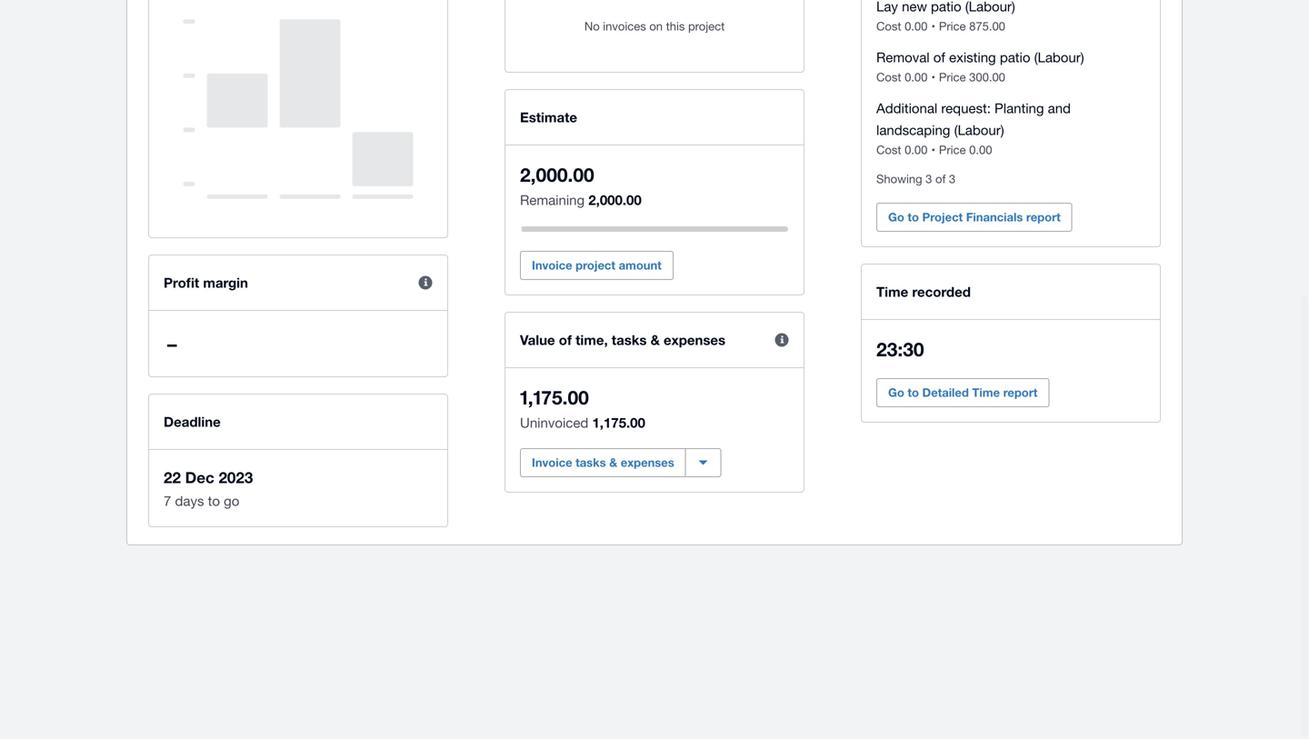Task type: describe. For each thing, give the bounding box(es) containing it.
cost inside removal of existing patio (labour) cost 0.00 • price 300.00
[[876, 70, 901, 84]]

invoice for invoice tasks & expenses
[[532, 455, 572, 470]]

0.00 inside removal of existing patio (labour) cost 0.00 • price 300.00
[[905, 70, 928, 84]]

cost 0.00 • price 875.00
[[876, 19, 1005, 33]]

estimate
[[520, 109, 577, 125]]

invoice project amount
[[532, 258, 662, 272]]

invoice tasks & expenses
[[532, 455, 674, 470]]

invoice tasks & expenses button
[[520, 448, 686, 477]]

0 vertical spatial 2,000.00
[[520, 163, 594, 186]]

uninvoiced
[[520, 415, 588, 430]]

more info image
[[407, 265, 444, 301]]

1 vertical spatial of
[[935, 172, 946, 186]]

request:
[[941, 100, 991, 116]]

0.00 down request:
[[969, 143, 992, 157]]

300.00
[[969, 70, 1005, 84]]

2,000.00 remaining 2,000.00
[[520, 163, 642, 208]]

1 vertical spatial 2,000.00
[[588, 192, 642, 208]]

no profit information available image
[[183, 0, 413, 219]]

go to detailed time report button
[[876, 378, 1049, 407]]

1 • from the top
[[931, 19, 935, 33]]

no invoices on this project
[[584, 19, 725, 33]]

margin
[[203, 275, 248, 291]]

days
[[175, 493, 204, 509]]

• inside additional request: planting and landscaping (labour) cost 0.00 • price 0.00
[[931, 143, 935, 157]]

deadline
[[164, 414, 221, 430]]

showing
[[876, 172, 922, 186]]

0.00 up removal
[[905, 19, 928, 33]]

& inside button
[[609, 455, 617, 470]]

1 3 from the left
[[926, 172, 932, 186]]

time inside "button"
[[972, 385, 1000, 400]]

time recorded
[[876, 284, 971, 300]]

time,
[[576, 332, 608, 348]]

planting
[[995, 100, 1044, 116]]

detailed
[[922, 385, 969, 400]]

go to project financials report
[[888, 210, 1061, 224]]

additional
[[876, 100, 938, 116]]

project
[[922, 210, 963, 224]]

showing 3 of 3
[[876, 172, 956, 186]]

existing
[[949, 49, 996, 65]]

value of time, tasks & expenses
[[520, 332, 726, 348]]

go
[[224, 493, 239, 509]]

amount
[[619, 258, 662, 272]]

report for go to project financials report
[[1026, 210, 1061, 224]]

removal
[[876, 49, 930, 65]]

1 cost from the top
[[876, 19, 901, 33]]

invoice project amount button
[[520, 251, 673, 280]]

0 vertical spatial project
[[688, 19, 725, 33]]

financials
[[966, 210, 1023, 224]]

go for go to detailed time report
[[888, 385, 904, 400]]

go to project financials report button
[[876, 203, 1072, 232]]

–
[[167, 332, 177, 355]]

invoice for invoice project amount
[[532, 258, 572, 272]]

profit margin
[[164, 275, 248, 291]]



Task type: locate. For each thing, give the bounding box(es) containing it.
23:30
[[876, 338, 924, 360]]

0.00
[[905, 19, 928, 33], [905, 70, 928, 84], [905, 143, 928, 157], [969, 143, 992, 157]]

2 3 from the left
[[949, 172, 956, 186]]

0 vertical spatial time
[[876, 284, 908, 300]]

of for expenses
[[559, 332, 572, 348]]

1 horizontal spatial &
[[651, 332, 660, 348]]

2,000.00 up remaining
[[520, 163, 594, 186]]

1 vertical spatial to
[[908, 385, 919, 400]]

(labour)
[[1034, 49, 1084, 65], [954, 122, 1004, 138]]

and
[[1048, 100, 1071, 116]]

go for go to project financials report
[[888, 210, 904, 224]]

report
[[1026, 210, 1061, 224], [1003, 385, 1038, 400]]

2 invoice from the top
[[532, 455, 572, 470]]

1 vertical spatial cost
[[876, 70, 901, 84]]

of up project
[[935, 172, 946, 186]]

invoice down remaining
[[532, 258, 572, 272]]

project left amount
[[576, 258, 615, 272]]

no
[[584, 19, 600, 33]]

0.00 down landscaping
[[905, 143, 928, 157]]

expenses left more info icon
[[664, 332, 726, 348]]

to left go
[[208, 493, 220, 509]]

0 horizontal spatial time
[[876, 284, 908, 300]]

recorded
[[912, 284, 971, 300]]

price
[[939, 19, 966, 33], [939, 70, 966, 84], [939, 143, 966, 157]]

0 horizontal spatial &
[[609, 455, 617, 470]]

cost down removal
[[876, 70, 901, 84]]

1 horizontal spatial time
[[972, 385, 1000, 400]]

report right financials
[[1026, 210, 1061, 224]]

3 price from the top
[[939, 143, 966, 157]]

patio
[[1000, 49, 1030, 65]]

• inside removal of existing patio (labour) cost 0.00 • price 300.00
[[931, 70, 935, 84]]

2 price from the top
[[939, 70, 966, 84]]

1 horizontal spatial 3
[[949, 172, 956, 186]]

• left 875.00
[[931, 19, 935, 33]]

1 invoice from the top
[[532, 258, 572, 272]]

2 • from the top
[[931, 70, 935, 84]]

(labour) down request:
[[954, 122, 1004, 138]]

0 vertical spatial &
[[651, 332, 660, 348]]

0 horizontal spatial tasks
[[576, 455, 606, 470]]

1 vertical spatial •
[[931, 70, 935, 84]]

to
[[908, 210, 919, 224], [908, 385, 919, 400], [208, 493, 220, 509]]

project right this
[[688, 19, 725, 33]]

2 go from the top
[[888, 385, 904, 400]]

value
[[520, 332, 555, 348]]

1 vertical spatial 1,175.00
[[592, 415, 645, 431]]

2 vertical spatial of
[[559, 332, 572, 348]]

1 vertical spatial &
[[609, 455, 617, 470]]

1 vertical spatial price
[[939, 70, 966, 84]]

to inside 22 dec 2023 7 days to go
[[208, 493, 220, 509]]

(labour) inside additional request: planting and landscaping (labour) cost 0.00 • price 0.00
[[954, 122, 1004, 138]]

report right detailed
[[1003, 385, 1038, 400]]

2 vertical spatial •
[[931, 143, 935, 157]]

0 vertical spatial report
[[1026, 210, 1061, 224]]

invoice
[[532, 258, 572, 272], [532, 455, 572, 470]]

1,175.00
[[520, 386, 589, 409], [592, 415, 645, 431]]

2 vertical spatial price
[[939, 143, 966, 157]]

0 vertical spatial •
[[931, 19, 935, 33]]

0 horizontal spatial project
[[576, 258, 615, 272]]

1 vertical spatial invoice
[[532, 455, 572, 470]]

1 vertical spatial go
[[888, 385, 904, 400]]

1,175.00 up uninvoiced
[[520, 386, 589, 409]]

price down existing
[[939, 70, 966, 84]]

1 vertical spatial report
[[1003, 385, 1038, 400]]

2,000.00 right remaining
[[588, 192, 642, 208]]

additional request: planting and landscaping (labour) cost 0.00 • price 0.00
[[876, 100, 1071, 157]]

1 vertical spatial tasks
[[576, 455, 606, 470]]

2,000.00
[[520, 163, 594, 186], [588, 192, 642, 208]]

0 horizontal spatial 3
[[926, 172, 932, 186]]

875.00
[[969, 19, 1005, 33]]

& right time,
[[651, 332, 660, 348]]

report inside "button"
[[1003, 385, 1038, 400]]

1 vertical spatial time
[[972, 385, 1000, 400]]

of
[[933, 49, 945, 65], [935, 172, 946, 186], [559, 332, 572, 348]]

of inside removal of existing patio (labour) cost 0.00 • price 300.00
[[933, 49, 945, 65]]

price inside removal of existing patio (labour) cost 0.00 • price 300.00
[[939, 70, 966, 84]]

&
[[651, 332, 660, 348], [609, 455, 617, 470]]

0.00 down removal
[[905, 70, 928, 84]]

1,175.00 uninvoiced 1,175.00
[[520, 386, 645, 431]]

to left project
[[908, 210, 919, 224]]

0 horizontal spatial (labour)
[[954, 122, 1004, 138]]

expenses
[[664, 332, 726, 348], [621, 455, 674, 470]]

cost inside additional request: planting and landscaping (labour) cost 0.00 • price 0.00
[[876, 143, 901, 157]]

2 cost from the top
[[876, 70, 901, 84]]

0 vertical spatial to
[[908, 210, 919, 224]]

& down 1,175.00 uninvoiced 1,175.00
[[609, 455, 617, 470]]

0 horizontal spatial 1,175.00
[[520, 386, 589, 409]]

profit
[[164, 275, 199, 291]]

2023
[[219, 468, 253, 486]]

•
[[931, 19, 935, 33], [931, 70, 935, 84], [931, 143, 935, 157]]

expenses down 1,175.00 uninvoiced 1,175.00
[[621, 455, 674, 470]]

time
[[876, 284, 908, 300], [972, 385, 1000, 400]]

cost up removal
[[876, 19, 901, 33]]

1,175.00 up invoice tasks & expenses
[[592, 415, 645, 431]]

to inside "button"
[[908, 385, 919, 400]]

1 horizontal spatial project
[[688, 19, 725, 33]]

2 vertical spatial cost
[[876, 143, 901, 157]]

to left detailed
[[908, 385, 919, 400]]

tasks down uninvoiced
[[576, 455, 606, 470]]

to for project
[[908, 210, 919, 224]]

go
[[888, 210, 904, 224], [888, 385, 904, 400]]

of for cost
[[933, 49, 945, 65]]

this
[[666, 19, 685, 33]]

(labour) right 'patio'
[[1034, 49, 1084, 65]]

3
[[926, 172, 932, 186], [949, 172, 956, 186]]

0 vertical spatial expenses
[[664, 332, 726, 348]]

on
[[649, 19, 663, 33]]

price left 875.00
[[939, 19, 966, 33]]

go inside go to project financials report button
[[888, 210, 904, 224]]

0 vertical spatial of
[[933, 49, 945, 65]]

project inside button
[[576, 258, 615, 272]]

tasks right time,
[[612, 332, 647, 348]]

report for go to detailed time report
[[1003, 385, 1038, 400]]

1 go from the top
[[888, 210, 904, 224]]

1 price from the top
[[939, 19, 966, 33]]

landscaping
[[876, 122, 950, 138]]

1 vertical spatial project
[[576, 258, 615, 272]]

price inside additional request: planting and landscaping (labour) cost 0.00 • price 0.00
[[939, 143, 966, 157]]

go down 23:30
[[888, 385, 904, 400]]

1 vertical spatial expenses
[[621, 455, 674, 470]]

0 vertical spatial 1,175.00
[[520, 386, 589, 409]]

1 horizontal spatial tasks
[[612, 332, 647, 348]]

• down landscaping
[[931, 143, 935, 157]]

go inside go to detailed time report "button"
[[888, 385, 904, 400]]

3 cost from the top
[[876, 143, 901, 157]]

to for detailed
[[908, 385, 919, 400]]

of left time,
[[559, 332, 572, 348]]

project
[[688, 19, 725, 33], [576, 258, 615, 272]]

0 vertical spatial tasks
[[612, 332, 647, 348]]

tasks
[[612, 332, 647, 348], [576, 455, 606, 470]]

invoices
[[603, 19, 646, 33]]

expenses inside button
[[621, 455, 674, 470]]

• up additional
[[931, 70, 935, 84]]

go down showing
[[888, 210, 904, 224]]

22
[[164, 468, 181, 486]]

0 vertical spatial price
[[939, 19, 966, 33]]

3 right showing
[[926, 172, 932, 186]]

0 vertical spatial cost
[[876, 19, 901, 33]]

3 up project
[[949, 172, 956, 186]]

remaining
[[520, 192, 585, 208]]

invoice down uninvoiced
[[532, 455, 572, 470]]

1 vertical spatial (labour)
[[954, 122, 1004, 138]]

to inside button
[[908, 210, 919, 224]]

time right detailed
[[972, 385, 1000, 400]]

1 horizontal spatial (labour)
[[1034, 49, 1084, 65]]

0 vertical spatial go
[[888, 210, 904, 224]]

(labour) inside removal of existing patio (labour) cost 0.00 • price 300.00
[[1034, 49, 1084, 65]]

price down landscaping
[[939, 143, 966, 157]]

of down cost 0.00 • price 875.00
[[933, 49, 945, 65]]

tasks inside the invoice tasks & expenses button
[[576, 455, 606, 470]]

dec
[[185, 468, 214, 486]]

22 dec 2023 7 days to go
[[164, 468, 253, 509]]

1 horizontal spatial 1,175.00
[[592, 415, 645, 431]]

go to detailed time report
[[888, 385, 1038, 400]]

0 vertical spatial (labour)
[[1034, 49, 1084, 65]]

report inside button
[[1026, 210, 1061, 224]]

removal of existing patio (labour) cost 0.00 • price 300.00
[[876, 49, 1084, 84]]

2 vertical spatial to
[[208, 493, 220, 509]]

more info image
[[764, 322, 800, 358]]

cost up showing
[[876, 143, 901, 157]]

time left recorded
[[876, 284, 908, 300]]

7
[[164, 493, 171, 509]]

3 • from the top
[[931, 143, 935, 157]]

0 vertical spatial invoice
[[532, 258, 572, 272]]

cost
[[876, 19, 901, 33], [876, 70, 901, 84], [876, 143, 901, 157]]



Task type: vqa. For each thing, say whether or not it's contained in the screenshot.
Business
no



